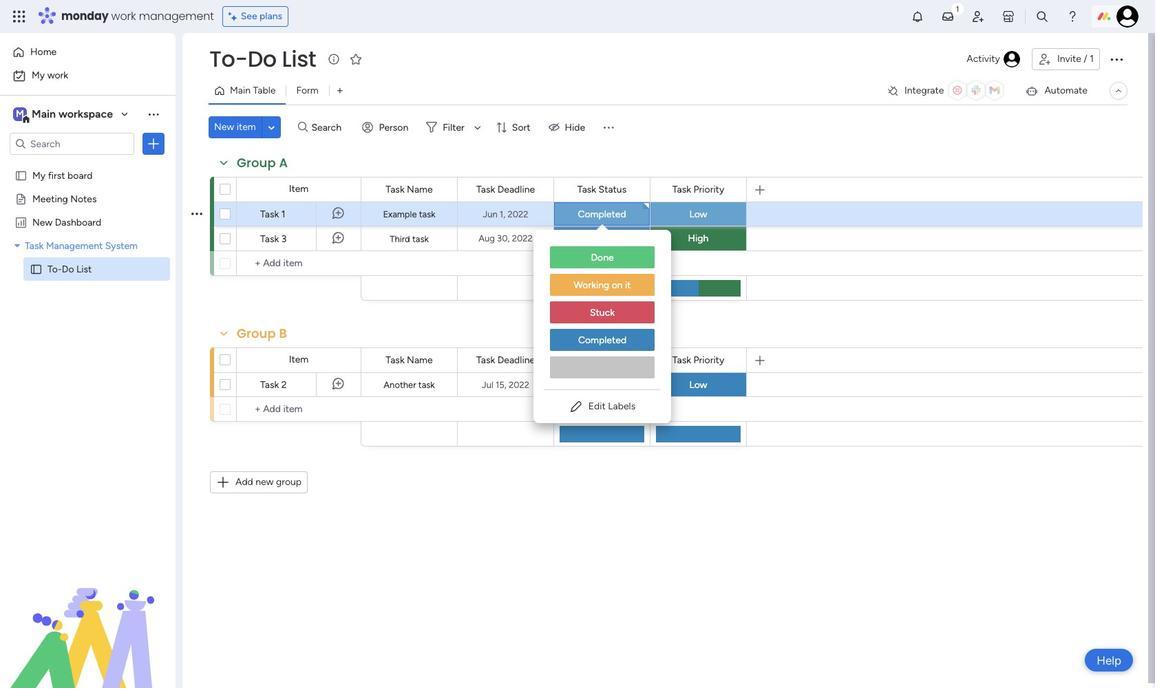 Task type: describe. For each thing, give the bounding box(es) containing it.
public board image
[[14, 169, 28, 182]]

activity button
[[961, 48, 1026, 70]]

1,
[[500, 209, 505, 219]]

1 vertical spatial option
[[550, 357, 655, 379]]

caret down image
[[14, 241, 20, 250]]

aug 30, 2022
[[479, 233, 533, 244]]

labels
[[608, 401, 636, 412]]

task status for group b
[[577, 354, 627, 366]]

filter button
[[421, 116, 486, 138]]

1 horizontal spatial to-do list
[[209, 43, 316, 74]]

dashboard
[[55, 216, 101, 228]]

lottie animation image
[[0, 549, 176, 688]]

task for another task
[[418, 380, 435, 390]]

2 deadline from the top
[[498, 354, 535, 366]]

collapse board header image
[[1113, 85, 1124, 96]]

1 inside 'button'
[[1090, 53, 1094, 65]]

0 vertical spatial do
[[248, 43, 277, 74]]

To-Do List field
[[206, 43, 320, 74]]

completed option
[[550, 329, 655, 352]]

system
[[105, 240, 138, 251]]

my work link
[[8, 65, 167, 87]]

lottie animation element
[[0, 549, 176, 688]]

public board image for to-do list
[[30, 262, 43, 275]]

task status for group a
[[577, 183, 627, 195]]

work for my
[[47, 70, 68, 81]]

jul
[[482, 380, 493, 390]]

b
[[279, 325, 287, 342]]

2 task deadline field from the top
[[473, 353, 538, 368]]

task status field for a
[[574, 182, 630, 197]]

main for main workspace
[[32, 107, 56, 120]]

edit labels button
[[545, 396, 660, 418]]

example task
[[383, 209, 436, 220]]

edit labels
[[589, 401, 636, 412]]

stuck option
[[550, 302, 655, 325]]

v2 search image
[[298, 120, 308, 135]]

main table
[[230, 85, 276, 96]]

board
[[68, 169, 93, 181]]

list box containing my first board
[[0, 161, 176, 466]]

example
[[383, 209, 417, 220]]

my work option
[[8, 65, 167, 87]]

3
[[281, 233, 287, 245]]

hide button
[[543, 116, 594, 138]]

item for a
[[289, 183, 309, 195]]

notes
[[70, 193, 97, 204]]

add new group button
[[210, 472, 308, 494]]

task management system
[[25, 240, 138, 251]]

automate button
[[1020, 80, 1093, 102]]

working on it option
[[550, 274, 655, 297]]

1 task deadline field from the top
[[473, 182, 538, 197]]

3 completed from the top
[[578, 379, 626, 391]]

management
[[139, 8, 214, 24]]

form
[[296, 85, 319, 96]]

person
[[379, 122, 408, 133]]

monday work management
[[61, 8, 214, 24]]

see plans button
[[222, 6, 289, 27]]

stuck
[[590, 307, 615, 319]]

+ Add item text field
[[244, 401, 355, 418]]

jun 1, 2022
[[483, 209, 528, 219]]

task 3
[[260, 233, 287, 245]]

working on it
[[574, 280, 631, 291]]

help image
[[1066, 10, 1080, 23]]

group a
[[237, 154, 288, 171]]

group b
[[237, 325, 287, 342]]

task priority field for group a
[[669, 182, 728, 197]]

new
[[256, 476, 274, 488]]

Search in workspace field
[[29, 136, 115, 152]]

0 vertical spatial list
[[282, 43, 316, 74]]

select product image
[[12, 10, 26, 23]]

a
[[279, 154, 288, 171]]

add
[[235, 476, 253, 488]]

group
[[276, 476, 302, 488]]

on
[[612, 280, 623, 291]]

list box containing done
[[534, 235, 671, 390]]

done option
[[550, 246, 655, 270]]

first
[[48, 169, 65, 181]]

1 low from the top
[[689, 208, 707, 220]]

invite / 1 button
[[1032, 48, 1100, 70]]

30,
[[497, 233, 510, 244]]

task for third task
[[412, 234, 429, 244]]

aug
[[479, 233, 495, 244]]

my work
[[32, 70, 68, 81]]

automate
[[1045, 85, 1088, 96]]

home
[[30, 46, 57, 58]]

status for group b
[[599, 354, 627, 366]]

invite members image
[[971, 10, 985, 23]]

integrate button
[[881, 76, 1014, 105]]

monday
[[61, 8, 108, 24]]

Search field
[[308, 118, 349, 137]]

do inside list box
[[62, 263, 74, 275]]

new dashboard
[[32, 216, 101, 228]]

+ Add item text field
[[244, 255, 355, 272]]

integrate
[[905, 85, 944, 96]]

add new group
[[235, 476, 302, 488]]

0 horizontal spatial list
[[76, 263, 92, 275]]

hide
[[565, 122, 585, 133]]

main for main table
[[230, 85, 251, 96]]

task 1
[[260, 209, 285, 220]]

/
[[1084, 53, 1088, 65]]

table
[[253, 85, 276, 96]]

my for my first board
[[32, 169, 46, 181]]

add view image
[[337, 86, 343, 96]]

completed inside completed option
[[578, 335, 627, 346]]

arrow down image
[[469, 119, 486, 136]]

plans
[[260, 10, 282, 22]]

priority for b
[[694, 354, 724, 366]]

workspace
[[58, 107, 113, 120]]

person button
[[357, 116, 417, 138]]

main workspace
[[32, 107, 113, 120]]

m
[[16, 108, 24, 120]]

jun
[[483, 209, 498, 219]]



Task type: locate. For each thing, give the bounding box(es) containing it.
task deadline up "jul 15, 2022"
[[476, 354, 535, 366]]

status for group a
[[599, 183, 627, 195]]

item
[[237, 121, 256, 133]]

2 group from the top
[[237, 325, 276, 342]]

name up the "another task"
[[407, 354, 433, 366]]

1 vertical spatial task name field
[[382, 353, 436, 368]]

new inside button
[[214, 121, 234, 133]]

menu image
[[602, 120, 616, 134]]

2 task name field from the top
[[382, 353, 436, 368]]

third task
[[390, 234, 429, 244]]

task right third
[[412, 234, 429, 244]]

another
[[384, 380, 416, 390]]

1 vertical spatial task deadline field
[[473, 353, 538, 368]]

workspace image
[[13, 107, 27, 122]]

notifications image
[[911, 10, 925, 23]]

to- up main table 'button'
[[209, 43, 248, 74]]

1 vertical spatial task priority field
[[669, 353, 728, 368]]

working
[[574, 280, 609, 291]]

0 horizontal spatial public board image
[[14, 192, 28, 205]]

my left first
[[32, 169, 46, 181]]

0 horizontal spatial work
[[47, 70, 68, 81]]

1 vertical spatial item
[[289, 354, 309, 366]]

1 deadline from the top
[[498, 183, 535, 195]]

1 vertical spatial 2022
[[512, 233, 533, 244]]

see plans
[[241, 10, 282, 22]]

work inside option
[[47, 70, 68, 81]]

task deadline for 1st task deadline field from the top of the page
[[476, 183, 535, 195]]

priority
[[694, 183, 724, 195], [694, 354, 724, 366]]

1 horizontal spatial 1
[[1090, 53, 1094, 65]]

1 vertical spatial completed
[[578, 335, 627, 346]]

0 vertical spatial my
[[32, 70, 45, 81]]

1 vertical spatial list
[[76, 263, 92, 275]]

1 task deadline from the top
[[476, 183, 535, 195]]

task name
[[386, 183, 433, 195], [386, 354, 433, 366]]

workspace selection element
[[13, 106, 115, 124]]

main inside workspace selection 'element'
[[32, 107, 56, 120]]

0 vertical spatial task status field
[[574, 182, 630, 197]]

see
[[241, 10, 257, 22]]

2 task status field from the top
[[574, 353, 630, 368]]

home option
[[8, 41, 167, 63]]

task priority for a
[[672, 183, 724, 195]]

main inside 'button'
[[230, 85, 251, 96]]

1 up 3
[[281, 209, 285, 220]]

options image right /
[[1108, 51, 1125, 67]]

1 vertical spatial low
[[689, 379, 707, 391]]

0 vertical spatial task name
[[386, 183, 433, 195]]

new right public dashboard icon
[[32, 216, 53, 228]]

2022 right 30,
[[512, 233, 533, 244]]

Task Deadline field
[[473, 182, 538, 197], [473, 353, 538, 368]]

task status down completed option
[[577, 354, 627, 366]]

Task Name field
[[382, 182, 436, 197], [382, 353, 436, 368]]

group left a
[[237, 154, 276, 171]]

2 task name from the top
[[386, 354, 433, 366]]

0 vertical spatial option
[[0, 163, 176, 166]]

my
[[32, 70, 45, 81], [32, 169, 46, 181]]

public board image down task management system
[[30, 262, 43, 275]]

task inside list box
[[25, 240, 44, 251]]

0 vertical spatial public board image
[[14, 192, 28, 205]]

1 vertical spatial do
[[62, 263, 74, 275]]

angle down image
[[268, 122, 275, 133]]

update feed image
[[941, 10, 955, 23]]

0 vertical spatial group
[[237, 154, 276, 171]]

1 vertical spatial public board image
[[30, 262, 43, 275]]

1 horizontal spatial main
[[230, 85, 251, 96]]

1 item from the top
[[289, 183, 309, 195]]

2 task priority from the top
[[672, 354, 724, 366]]

low
[[689, 208, 707, 220], [689, 379, 707, 391]]

task status field down completed option
[[574, 353, 630, 368]]

0 vertical spatial task status
[[577, 183, 627, 195]]

group for group b
[[237, 325, 276, 342]]

task deadline up the jun 1, 2022 on the left of page
[[476, 183, 535, 195]]

0 vertical spatial name
[[407, 183, 433, 195]]

management
[[46, 240, 103, 251]]

third
[[390, 234, 410, 244]]

add to favorites image
[[349, 52, 363, 66]]

0 vertical spatial task name field
[[382, 182, 436, 197]]

to-do list
[[209, 43, 316, 74], [48, 263, 92, 275]]

1 vertical spatial options image
[[147, 137, 160, 151]]

1 vertical spatial to-
[[48, 263, 62, 275]]

1 vertical spatial group
[[237, 325, 276, 342]]

high
[[688, 233, 709, 244]]

0 horizontal spatial to-
[[48, 263, 62, 275]]

task deadline field up "jul 15, 2022"
[[473, 353, 538, 368]]

2 vertical spatial completed
[[578, 379, 626, 391]]

options image
[[1108, 51, 1125, 67], [147, 137, 160, 151]]

2 task priority field from the top
[[669, 353, 728, 368]]

home link
[[8, 41, 167, 63]]

public board image
[[14, 192, 28, 205], [30, 262, 43, 275]]

list down task management system
[[76, 263, 92, 275]]

0 vertical spatial item
[[289, 183, 309, 195]]

1 task name field from the top
[[382, 182, 436, 197]]

1 vertical spatial to-do list
[[48, 263, 92, 275]]

0 horizontal spatial main
[[32, 107, 56, 120]]

1 priority from the top
[[694, 183, 724, 195]]

deadline
[[498, 183, 535, 195], [498, 354, 535, 366]]

to-do list inside list box
[[48, 263, 92, 275]]

0 vertical spatial task
[[419, 209, 436, 220]]

another task
[[384, 380, 435, 390]]

main right workspace icon
[[32, 107, 56, 120]]

do
[[248, 43, 277, 74], [62, 263, 74, 275]]

0 vertical spatial to-
[[209, 43, 248, 74]]

activity
[[967, 53, 1000, 65]]

work down home
[[47, 70, 68, 81]]

completed up done
[[578, 208, 626, 220]]

task
[[386, 183, 405, 195], [476, 183, 495, 195], [577, 183, 596, 195], [672, 183, 691, 195], [260, 209, 279, 220], [260, 233, 279, 245], [25, 240, 44, 251], [386, 354, 405, 366], [476, 354, 495, 366], [577, 354, 596, 366], [672, 354, 691, 366], [260, 379, 279, 391]]

meeting
[[32, 193, 68, 204]]

2022 for high
[[512, 233, 533, 244]]

Group A field
[[233, 154, 291, 172]]

task 2
[[260, 379, 287, 391]]

main table button
[[209, 80, 286, 102]]

1 vertical spatial task
[[412, 234, 429, 244]]

1 horizontal spatial new
[[214, 121, 234, 133]]

main
[[230, 85, 251, 96], [32, 107, 56, 120]]

2 task status from the top
[[577, 354, 627, 366]]

monday marketplace image
[[1002, 10, 1015, 23]]

to-do list up the table at the left top of page
[[209, 43, 316, 74]]

item down 'group b' field
[[289, 354, 309, 366]]

1 horizontal spatial work
[[111, 8, 136, 24]]

1 vertical spatial new
[[32, 216, 53, 228]]

0 horizontal spatial new
[[32, 216, 53, 228]]

status down completed option
[[599, 354, 627, 366]]

Task Status field
[[574, 182, 630, 197], [574, 353, 630, 368]]

my for my work
[[32, 70, 45, 81]]

2 completed from the top
[[578, 335, 627, 346]]

1 group from the top
[[237, 154, 276, 171]]

item for b
[[289, 354, 309, 366]]

1 status from the top
[[599, 183, 627, 195]]

0 vertical spatial task priority field
[[669, 182, 728, 197]]

public board image for meeting notes
[[14, 192, 28, 205]]

0 vertical spatial task priority
[[672, 183, 724, 195]]

option
[[0, 163, 176, 166], [550, 357, 655, 379]]

new for new item
[[214, 121, 234, 133]]

done
[[591, 252, 614, 264]]

1 completed from the top
[[578, 208, 626, 220]]

new item button
[[209, 116, 261, 138]]

to- down management
[[48, 263, 62, 275]]

1 vertical spatial my
[[32, 169, 46, 181]]

task deadline field up the jun 1, 2022 on the left of page
[[473, 182, 538, 197]]

0 vertical spatial options image
[[1108, 51, 1125, 67]]

new item
[[214, 121, 256, 133]]

1 vertical spatial task priority
[[672, 354, 724, 366]]

item
[[289, 183, 309, 195], [289, 354, 309, 366]]

0 vertical spatial status
[[599, 183, 627, 195]]

1 vertical spatial task status field
[[574, 353, 630, 368]]

1 task priority from the top
[[672, 183, 724, 195]]

search everything image
[[1035, 10, 1049, 23]]

list
[[282, 43, 316, 74], [76, 263, 92, 275]]

task name up example task
[[386, 183, 433, 195]]

task name field up the "another task"
[[382, 353, 436, 368]]

1 horizontal spatial option
[[550, 357, 655, 379]]

1 horizontal spatial public board image
[[30, 262, 43, 275]]

1
[[1090, 53, 1094, 65], [281, 209, 285, 220]]

0 vertical spatial deadline
[[498, 183, 535, 195]]

new left item
[[214, 121, 234, 133]]

1 task status field from the top
[[574, 182, 630, 197]]

0 vertical spatial priority
[[694, 183, 724, 195]]

to-do list down management
[[48, 263, 92, 275]]

0 horizontal spatial list box
[[0, 161, 176, 466]]

2 name from the top
[[407, 354, 433, 366]]

2 task deadline from the top
[[476, 354, 535, 366]]

name
[[407, 183, 433, 195], [407, 354, 433, 366]]

task priority field for group b
[[669, 353, 728, 368]]

2
[[281, 379, 287, 391]]

2022 right 1,
[[508, 209, 528, 219]]

0 horizontal spatial option
[[0, 163, 176, 166]]

1 vertical spatial work
[[47, 70, 68, 81]]

1 vertical spatial task status
[[577, 354, 627, 366]]

task status field for b
[[574, 353, 630, 368]]

deadline up the jun 1, 2022 on the left of page
[[498, 183, 535, 195]]

1 vertical spatial main
[[32, 107, 56, 120]]

1 vertical spatial task name
[[386, 354, 433, 366]]

1 name from the top
[[407, 183, 433, 195]]

0 vertical spatial task deadline field
[[473, 182, 538, 197]]

1 task name from the top
[[386, 183, 433, 195]]

status
[[599, 183, 627, 195], [599, 354, 627, 366]]

task name field up example task
[[382, 182, 436, 197]]

task right example
[[419, 209, 436, 220]]

task right the another
[[418, 380, 435, 390]]

public board image up public dashboard icon
[[14, 192, 28, 205]]

task
[[419, 209, 436, 220], [412, 234, 429, 244], [418, 380, 435, 390]]

group
[[237, 154, 276, 171], [237, 325, 276, 342]]

deadline up "jul 15, 2022"
[[498, 354, 535, 366]]

to-
[[209, 43, 248, 74], [48, 263, 62, 275]]

sort button
[[490, 116, 539, 138]]

2 status from the top
[[599, 354, 627, 366]]

options image down the workspace options image
[[147, 137, 160, 151]]

0 vertical spatial completed
[[578, 208, 626, 220]]

new for new dashboard
[[32, 216, 53, 228]]

0 horizontal spatial options image
[[147, 137, 160, 151]]

priority for a
[[694, 183, 724, 195]]

jul 15, 2022
[[482, 380, 529, 390]]

option up board
[[0, 163, 176, 166]]

0 horizontal spatial 1
[[281, 209, 285, 220]]

15,
[[496, 380, 507, 390]]

task name for first the task name "field" from the bottom of the page
[[386, 354, 433, 366]]

list box
[[0, 161, 176, 466], [534, 235, 671, 390]]

my down home
[[32, 70, 45, 81]]

2 priority from the top
[[694, 354, 724, 366]]

my inside option
[[32, 70, 45, 81]]

task priority
[[672, 183, 724, 195], [672, 354, 724, 366]]

task name for 1st the task name "field" from the top of the page
[[386, 183, 433, 195]]

kendall parks image
[[1117, 6, 1139, 28]]

1 image
[[951, 1, 964, 16]]

completed
[[578, 208, 626, 220], [578, 335, 627, 346], [578, 379, 626, 391]]

1 right /
[[1090, 53, 1094, 65]]

0 horizontal spatial to-do list
[[48, 263, 92, 275]]

work right monday
[[111, 8, 136, 24]]

2 vertical spatial 2022
[[509, 380, 529, 390]]

0 horizontal spatial do
[[62, 263, 74, 275]]

group for group a
[[237, 154, 276, 171]]

new
[[214, 121, 234, 133], [32, 216, 53, 228]]

filter
[[443, 122, 465, 133]]

task for example task
[[419, 209, 436, 220]]

invite
[[1057, 53, 1081, 65]]

1 vertical spatial priority
[[694, 354, 724, 366]]

item down group a field
[[289, 183, 309, 195]]

0 vertical spatial to-do list
[[209, 43, 316, 74]]

status down menu image
[[599, 183, 627, 195]]

task deadline
[[476, 183, 535, 195], [476, 354, 535, 366]]

public dashboard image
[[14, 215, 28, 229]]

task priority for b
[[672, 354, 724, 366]]

help
[[1097, 654, 1122, 667]]

1 vertical spatial deadline
[[498, 354, 535, 366]]

0 vertical spatial new
[[214, 121, 234, 133]]

list up the form
[[282, 43, 316, 74]]

1 horizontal spatial do
[[248, 43, 277, 74]]

show board description image
[[326, 52, 342, 66]]

help button
[[1085, 649, 1133, 672]]

options image
[[191, 197, 202, 231]]

1 vertical spatial task deadline
[[476, 354, 535, 366]]

0 vertical spatial 2022
[[508, 209, 528, 219]]

2022 right 15,
[[509, 380, 529, 390]]

do down management
[[62, 263, 74, 275]]

2 vertical spatial task
[[418, 380, 435, 390]]

form button
[[286, 80, 329, 102]]

invite / 1
[[1057, 53, 1094, 65]]

0 vertical spatial main
[[230, 85, 251, 96]]

task status field down menu image
[[574, 182, 630, 197]]

0 vertical spatial task deadline
[[476, 183, 535, 195]]

completed up edit labels button on the bottom
[[578, 379, 626, 391]]

work for monday
[[111, 8, 136, 24]]

my first board
[[32, 169, 93, 181]]

1 horizontal spatial options image
[[1108, 51, 1125, 67]]

2 low from the top
[[689, 379, 707, 391]]

task status down menu image
[[577, 183, 627, 195]]

2 item from the top
[[289, 354, 309, 366]]

0 vertical spatial low
[[689, 208, 707, 220]]

name up example task
[[407, 183, 433, 195]]

option down completed option
[[550, 357, 655, 379]]

sort
[[512, 122, 531, 133]]

task deadline for first task deadline field from the bottom of the page
[[476, 354, 535, 366]]

group left b
[[237, 325, 276, 342]]

1 vertical spatial status
[[599, 354, 627, 366]]

task name up the "another task"
[[386, 354, 433, 366]]

Task Priority field
[[669, 182, 728, 197], [669, 353, 728, 368]]

it
[[625, 280, 631, 291]]

0 vertical spatial work
[[111, 8, 136, 24]]

1 task status from the top
[[577, 183, 627, 195]]

0 vertical spatial 1
[[1090, 53, 1094, 65]]

1 horizontal spatial to-
[[209, 43, 248, 74]]

1 horizontal spatial list box
[[534, 235, 671, 390]]

1 vertical spatial 1
[[281, 209, 285, 220]]

group inside 'group b' field
[[237, 325, 276, 342]]

Group B field
[[233, 325, 290, 343]]

1 task priority field from the top
[[669, 182, 728, 197]]

meeting notes
[[32, 193, 97, 204]]

workspace options image
[[147, 107, 160, 121]]

completed down stuck option
[[578, 335, 627, 346]]

do up the table at the left top of page
[[248, 43, 277, 74]]

1 horizontal spatial list
[[282, 43, 316, 74]]

1 vertical spatial name
[[407, 354, 433, 366]]

2022 for completed
[[509, 380, 529, 390]]

main left the table at the left top of page
[[230, 85, 251, 96]]

group inside group a field
[[237, 154, 276, 171]]

edit
[[589, 401, 606, 412]]



Task type: vqa. For each thing, say whether or not it's contained in the screenshot.
To-Do List field
yes



